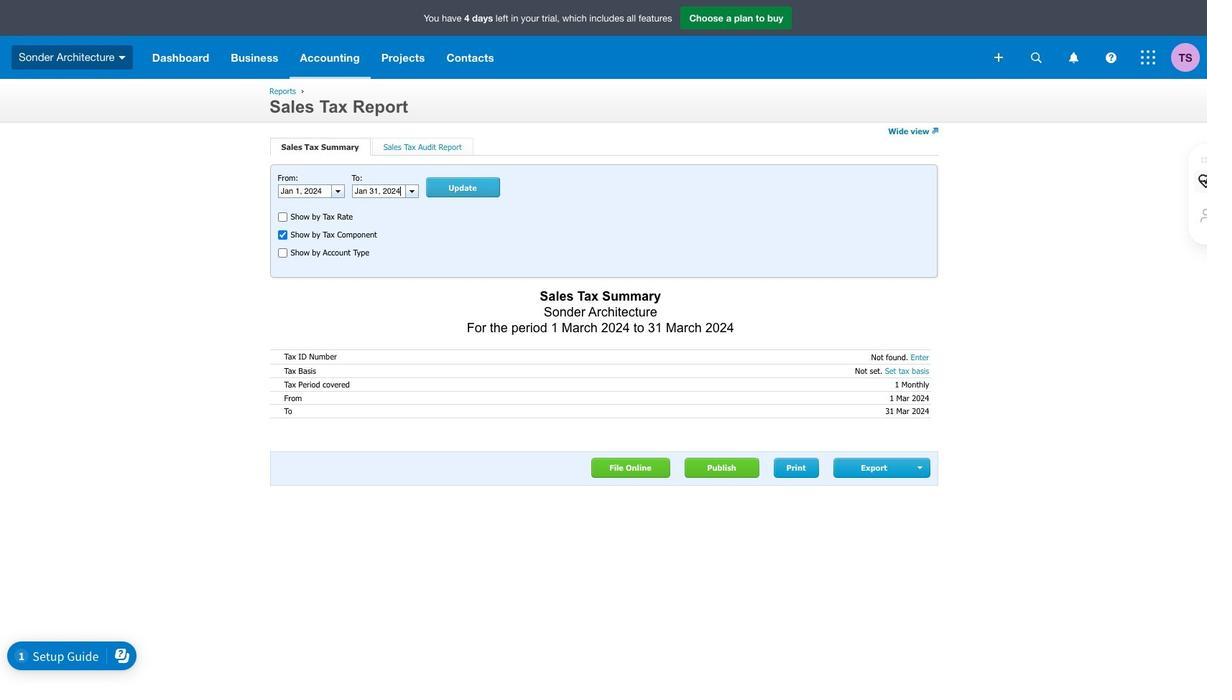 Task type: describe. For each thing, give the bounding box(es) containing it.
1 horizontal spatial svg image
[[1069, 52, 1078, 63]]

2 horizontal spatial svg image
[[1141, 50, 1155, 65]]

0 horizontal spatial svg image
[[118, 56, 125, 59]]

2 horizontal spatial svg image
[[1105, 52, 1116, 63]]



Task type: vqa. For each thing, say whether or not it's contained in the screenshot.
the Drag handle image
no



Task type: locate. For each thing, give the bounding box(es) containing it.
0 horizontal spatial svg image
[[994, 53, 1003, 62]]

None text field
[[278, 185, 331, 198], [352, 185, 405, 198], [278, 185, 331, 198], [352, 185, 405, 198]]

export options... image
[[918, 467, 924, 470]]

svg image
[[1069, 52, 1078, 63], [1105, 52, 1116, 63], [118, 56, 125, 59]]

1 horizontal spatial svg image
[[1031, 52, 1042, 63]]

None checkbox
[[278, 231, 287, 240]]

svg image
[[1141, 50, 1155, 65], [1031, 52, 1042, 63], [994, 53, 1003, 62]]

banner
[[0, 0, 1207, 79]]

None checkbox
[[278, 213, 287, 222], [278, 249, 287, 258], [278, 213, 287, 222], [278, 249, 287, 258]]



